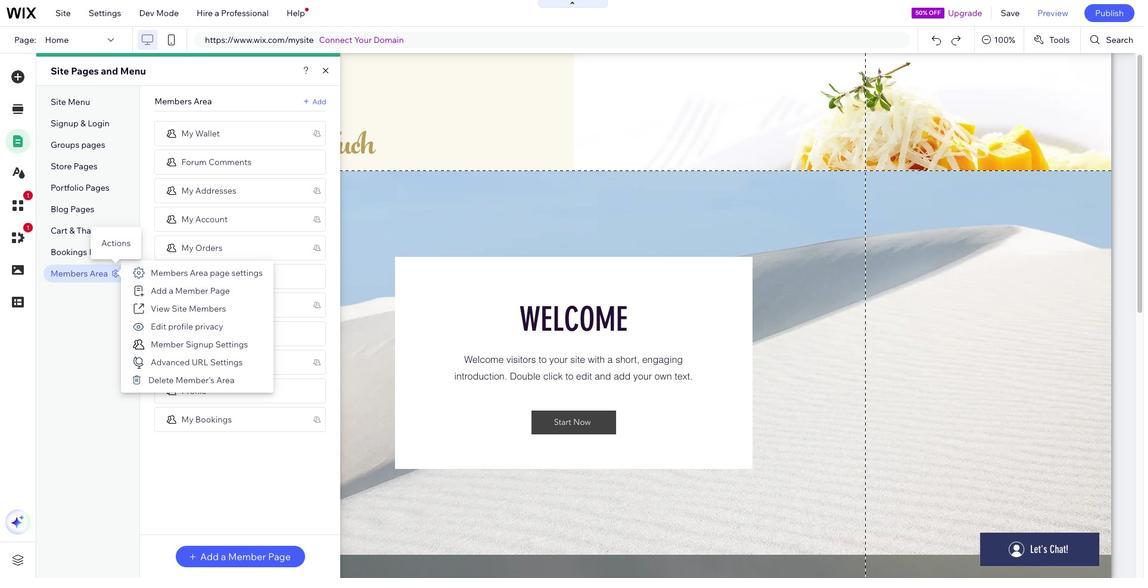 Task type: describe. For each thing, give the bounding box(es) containing it.
save
[[1001, 8, 1020, 18]]

forum for forum comments
[[181, 156, 207, 167]]

my addresses
[[181, 185, 236, 196]]

search
[[1106, 35, 1134, 45]]

member inside button
[[228, 551, 266, 563]]

members area page settings
[[151, 268, 263, 278]]

pages for blog
[[70, 204, 94, 215]]

publish
[[1095, 8, 1124, 18]]

addresses
[[195, 185, 236, 196]]

search button
[[1081, 27, 1144, 53]]

login
[[88, 118, 110, 129]]

site pages and menu
[[51, 65, 146, 77]]

site for site
[[55, 8, 71, 18]]

store pages
[[51, 161, 98, 172]]

followers
[[181, 271, 219, 282]]

0 horizontal spatial members area
[[51, 268, 108, 279]]

comments
[[209, 156, 252, 167]]

area left page
[[190, 268, 208, 278]]

my for my bookings
[[181, 414, 194, 425]]

hire a professional
[[197, 8, 269, 18]]

1 vertical spatial a
[[169, 285, 173, 296]]

50%
[[916, 9, 928, 17]]

your
[[354, 35, 372, 45]]

hire
[[197, 8, 213, 18]]

advanced
[[151, 357, 190, 368]]

settings left dev
[[89, 8, 121, 18]]

settings right "url"
[[210, 357, 243, 368]]

100% button
[[975, 27, 1024, 53]]

a inside button
[[221, 551, 226, 563]]

0 vertical spatial page
[[210, 285, 230, 296]]

forum comments
[[181, 156, 252, 167]]

site menu
[[51, 97, 90, 107]]

0 horizontal spatial bookings
[[51, 247, 87, 257]]

help
[[287, 8, 305, 18]]

advanced url settings
[[151, 357, 243, 368]]

upgrade
[[948, 8, 982, 18]]

100%
[[994, 35, 1016, 45]]

my account
[[181, 214, 228, 224]]

groups
[[51, 139, 79, 150]]

members up privacy
[[189, 303, 226, 314]]

0 horizontal spatial signup
[[51, 118, 79, 129]]

edit profile privacy
[[151, 321, 223, 332]]

portfolio pages
[[51, 182, 109, 193]]

home
[[45, 35, 69, 45]]

preview
[[1038, 8, 1069, 18]]

area up my wallet
[[194, 96, 212, 107]]

0 vertical spatial a
[[215, 8, 219, 18]]

and
[[101, 65, 118, 77]]

dev
[[139, 8, 154, 18]]

& for cart
[[69, 225, 75, 236]]

my bookings
[[181, 414, 232, 425]]

mode
[[156, 8, 179, 18]]

1 horizontal spatial bookings
[[195, 414, 232, 425]]

account
[[195, 214, 228, 224]]

professional
[[221, 8, 269, 18]]

pages for site
[[71, 65, 99, 77]]

store
[[51, 161, 72, 172]]

blog pages
[[51, 204, 94, 215]]

forum for forum posts
[[181, 328, 207, 339]]

add a member page button
[[176, 546, 305, 567]]

domain
[[374, 35, 404, 45]]

my for my wallet
[[181, 128, 194, 139]]

you
[[102, 225, 117, 236]]

url
[[192, 357, 208, 368]]



Task type: locate. For each thing, give the bounding box(es) containing it.
0 horizontal spatial &
[[69, 225, 75, 236]]

0 horizontal spatial page
[[210, 285, 230, 296]]

pages
[[71, 65, 99, 77], [74, 161, 98, 172], [86, 182, 109, 193], [70, 204, 94, 215], [89, 247, 113, 257]]

cart & thank you
[[51, 225, 117, 236]]

menu up signup & login at left
[[68, 97, 90, 107]]

pages for bookings
[[89, 247, 113, 257]]

pages for portfolio
[[86, 182, 109, 193]]

pages down you
[[89, 247, 113, 257]]

site
[[55, 8, 71, 18], [51, 65, 69, 77], [51, 97, 66, 107], [172, 303, 187, 314]]

2 vertical spatial member
[[228, 551, 266, 563]]

1 horizontal spatial members area
[[155, 96, 212, 107]]

site for site pages and menu
[[51, 65, 69, 77]]

thank
[[77, 225, 101, 236]]

add
[[312, 97, 326, 106], [151, 285, 167, 296], [200, 551, 219, 563]]

1 vertical spatial bookings
[[195, 414, 232, 425]]

2 horizontal spatial a
[[221, 551, 226, 563]]

https://www.wix.com/mysite connect your domain
[[205, 35, 404, 45]]

1 vertical spatial page
[[268, 551, 291, 563]]

members
[[155, 96, 192, 107], [151, 268, 188, 278], [51, 268, 88, 279], [189, 303, 226, 314]]

1 vertical spatial member
[[151, 339, 184, 350]]

bookings down cart
[[51, 247, 87, 257]]

publish button
[[1085, 4, 1135, 22]]

forum
[[181, 156, 207, 167], [181, 328, 207, 339]]

my left account
[[181, 214, 194, 224]]

add a member page
[[151, 285, 230, 296], [200, 551, 291, 563]]

2 horizontal spatial add
[[312, 97, 326, 106]]

my
[[181, 128, 194, 139], [181, 185, 194, 196], [181, 214, 194, 224], [181, 242, 194, 253], [181, 414, 194, 425]]

my for my account
[[181, 214, 194, 224]]

add inside button
[[200, 551, 219, 563]]

edit
[[151, 321, 166, 332]]

site for site menu
[[51, 97, 66, 107]]

1 vertical spatial forum
[[181, 328, 207, 339]]

pages left and
[[71, 65, 99, 77]]

my left wallet
[[181, 128, 194, 139]]

my left addresses
[[181, 185, 194, 196]]

2 my from the top
[[181, 185, 194, 196]]

2 vertical spatial add
[[200, 551, 219, 563]]

menu right and
[[120, 65, 146, 77]]

5 my from the top
[[181, 414, 194, 425]]

privacy
[[195, 321, 223, 332]]

0 vertical spatial forum
[[181, 156, 207, 167]]

members area up my wallet
[[155, 96, 212, 107]]

50% off
[[916, 9, 941, 17]]

0 horizontal spatial menu
[[68, 97, 90, 107]]

1 vertical spatial add a member page
[[200, 551, 291, 563]]

delete member's area
[[148, 375, 235, 386]]

site down home on the top of page
[[51, 65, 69, 77]]

groups pages
[[51, 139, 105, 150]]

site up profile
[[172, 303, 187, 314]]

view
[[151, 303, 170, 314]]

bookings down profile
[[195, 414, 232, 425]]

settings down "posts"
[[215, 339, 248, 350]]

my orders
[[181, 242, 223, 253]]

0 vertical spatial signup
[[51, 118, 79, 129]]

profile
[[181, 385, 207, 396]]

add a member page inside button
[[200, 551, 291, 563]]

profile
[[168, 321, 193, 332]]

1 forum from the top
[[181, 156, 207, 167]]

a
[[215, 8, 219, 18], [169, 285, 173, 296], [221, 551, 226, 563]]

my for my orders
[[181, 242, 194, 253]]

0 vertical spatial add a member page
[[151, 285, 230, 296]]

area down notifications
[[216, 375, 235, 386]]

1 vertical spatial menu
[[68, 97, 90, 107]]

1 horizontal spatial page
[[268, 551, 291, 563]]

0 horizontal spatial a
[[169, 285, 173, 296]]

connect
[[319, 35, 352, 45]]

portfolio
[[51, 182, 84, 193]]

2 forum from the top
[[181, 328, 207, 339]]

1 horizontal spatial signup
[[186, 339, 214, 350]]

signup & login
[[51, 118, 110, 129]]

orders
[[195, 242, 223, 253]]

member's
[[176, 375, 215, 386]]

pages right portfolio
[[86, 182, 109, 193]]

my for my addresses
[[181, 185, 194, 196]]

bookings pages
[[51, 247, 113, 257]]

save button
[[992, 0, 1029, 26]]

page
[[210, 285, 230, 296], [268, 551, 291, 563]]

&
[[80, 118, 86, 129], [69, 225, 75, 236]]

my wallet
[[181, 128, 220, 139]]

1 vertical spatial signup
[[186, 339, 214, 350]]

posts
[[209, 328, 230, 339]]

actions
[[101, 238, 131, 249]]

tools button
[[1024, 27, 1081, 53]]

1 horizontal spatial a
[[215, 8, 219, 18]]

0 vertical spatial members area
[[155, 96, 212, 107]]

0 horizontal spatial add
[[151, 285, 167, 296]]

2 vertical spatial a
[[221, 551, 226, 563]]

signup up groups
[[51, 118, 79, 129]]

0 vertical spatial &
[[80, 118, 86, 129]]

page
[[210, 268, 230, 278]]

cart
[[51, 225, 67, 236]]

notifications
[[181, 357, 231, 367]]

0 vertical spatial bookings
[[51, 247, 87, 257]]

my down profile
[[181, 414, 194, 425]]

area down "bookings pages"
[[90, 268, 108, 279]]

forum posts
[[181, 328, 230, 339]]

0 vertical spatial member
[[175, 285, 208, 296]]

1 vertical spatial members area
[[51, 268, 108, 279]]

1 my from the top
[[181, 128, 194, 139]]

0 vertical spatial menu
[[120, 65, 146, 77]]

1 horizontal spatial menu
[[120, 65, 146, 77]]

members area down "bookings pages"
[[51, 268, 108, 279]]

1 vertical spatial &
[[69, 225, 75, 236]]

& left the login
[[80, 118, 86, 129]]

my left orders
[[181, 242, 194, 253]]

0 vertical spatial add
[[312, 97, 326, 106]]

page inside add a member page button
[[268, 551, 291, 563]]

1 horizontal spatial add
[[200, 551, 219, 563]]

signup
[[51, 118, 79, 129], [186, 339, 214, 350]]

members down "bookings pages"
[[51, 268, 88, 279]]

site up home on the top of page
[[55, 8, 71, 18]]

forum up member signup settings
[[181, 328, 207, 339]]

wallet
[[195, 128, 220, 139]]

off
[[929, 9, 941, 17]]

pages up portfolio pages
[[74, 161, 98, 172]]

members up my wallet
[[155, 96, 192, 107]]

area
[[194, 96, 212, 107], [190, 268, 208, 278], [90, 268, 108, 279], [216, 375, 235, 386]]

1 horizontal spatial &
[[80, 118, 86, 129]]

pages for store
[[74, 161, 98, 172]]

delete
[[148, 375, 174, 386]]

view site members
[[151, 303, 226, 314]]

pages
[[81, 139, 105, 150]]

forum down my wallet
[[181, 156, 207, 167]]

dev mode
[[139, 8, 179, 18]]

pages up cart & thank you
[[70, 204, 94, 215]]

settings
[[232, 268, 263, 278]]

signup down the forum posts
[[186, 339, 214, 350]]

tools
[[1050, 35, 1070, 45]]

blog
[[51, 204, 69, 215]]

https://www.wix.com/mysite
[[205, 35, 314, 45]]

4 my from the top
[[181, 242, 194, 253]]

menu
[[120, 65, 146, 77], [68, 97, 90, 107]]

& for signup
[[80, 118, 86, 129]]

settings
[[89, 8, 121, 18], [181, 299, 214, 310], [215, 339, 248, 350], [210, 357, 243, 368]]

& right cart
[[69, 225, 75, 236]]

bookings
[[51, 247, 87, 257], [195, 414, 232, 425]]

member signup settings
[[151, 339, 248, 350]]

settings up edit profile privacy
[[181, 299, 214, 310]]

3 my from the top
[[181, 214, 194, 224]]

member
[[175, 285, 208, 296], [151, 339, 184, 350], [228, 551, 266, 563]]

members up "view" on the bottom of page
[[151, 268, 188, 278]]

site up signup & login at left
[[51, 97, 66, 107]]

members area
[[155, 96, 212, 107], [51, 268, 108, 279]]

1 vertical spatial add
[[151, 285, 167, 296]]

preview button
[[1029, 0, 1078, 26]]



Task type: vqa. For each thing, say whether or not it's contained in the screenshot.
middle 'Add'
yes



